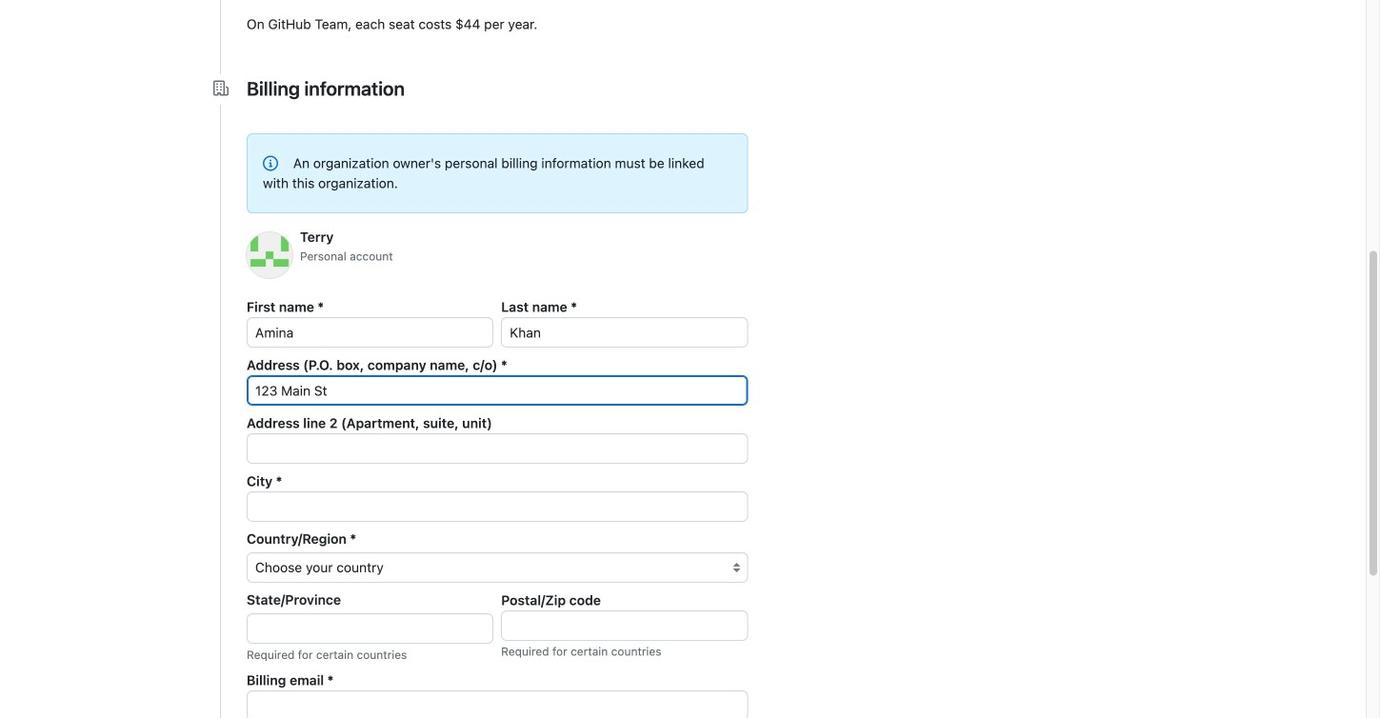 Task type: vqa. For each thing, say whether or not it's contained in the screenshot.
text box
yes



Task type: locate. For each thing, give the bounding box(es) containing it.
None text field
[[501, 317, 748, 348], [247, 433, 748, 464], [247, 492, 748, 522], [501, 611, 748, 641], [247, 613, 494, 644], [247, 691, 748, 718], [501, 317, 748, 348], [247, 433, 748, 464], [247, 492, 748, 522], [501, 611, 748, 641], [247, 613, 494, 644], [247, 691, 748, 718]]

None text field
[[247, 317, 494, 348], [247, 375, 748, 406], [247, 317, 494, 348], [247, 375, 748, 406]]

organization image
[[213, 80, 229, 96]]



Task type: describe. For each thing, give the bounding box(es) containing it.
info image
[[263, 156, 278, 171]]

@terryturtle85 image
[[247, 232, 292, 278]]



